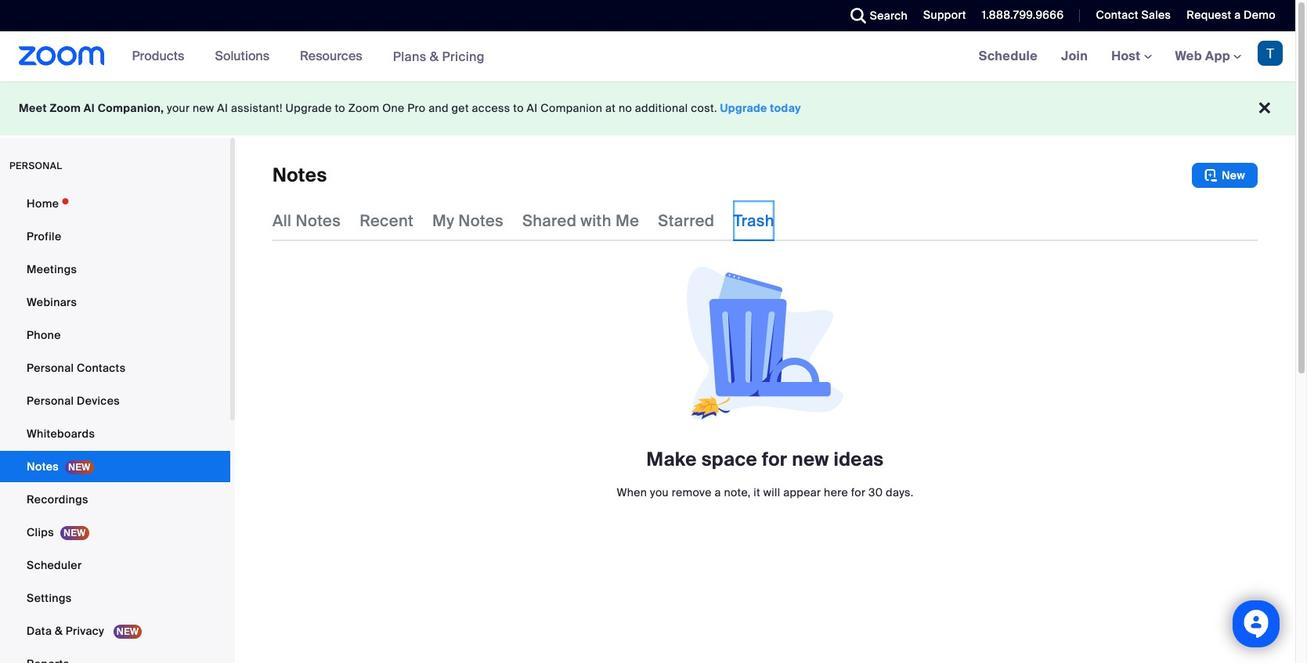 Task type: describe. For each thing, give the bounding box(es) containing it.
solutions button
[[215, 31, 277, 81]]

contact sales
[[1096, 8, 1172, 22]]

one
[[382, 101, 405, 115]]

additional
[[635, 101, 688, 115]]

shared with me
[[523, 211, 639, 231]]

30
[[869, 486, 883, 500]]

new button
[[1192, 163, 1258, 188]]

request
[[1187, 8, 1232, 22]]

host button
[[1112, 48, 1152, 64]]

whiteboards link
[[0, 418, 230, 450]]

profile
[[27, 230, 61, 244]]

notes right my
[[459, 211, 504, 231]]

personal for personal contacts
[[27, 361, 74, 375]]

1.888.799.9666
[[982, 8, 1064, 22]]

profile link
[[0, 221, 230, 252]]

0 horizontal spatial a
[[715, 486, 721, 500]]

webinars link
[[0, 287, 230, 318]]

personal menu menu
[[0, 188, 230, 664]]

it
[[754, 486, 761, 500]]

personal contacts link
[[0, 353, 230, 384]]

scheduler
[[27, 559, 82, 573]]

resources button
[[300, 31, 370, 81]]

access
[[472, 101, 510, 115]]

today
[[770, 101, 802, 115]]

join
[[1062, 48, 1088, 64]]

1 zoom from the left
[[50, 101, 81, 115]]

and
[[429, 101, 449, 115]]

whiteboards
[[27, 427, 95, 441]]

notes up the all notes
[[273, 163, 327, 187]]

2 zoom from the left
[[348, 101, 380, 115]]

request a demo
[[1187, 8, 1276, 22]]

personal devices
[[27, 394, 120, 408]]

personal devices link
[[0, 385, 230, 417]]

recordings
[[27, 493, 88, 507]]

0 horizontal spatial for
[[762, 447, 788, 472]]

products button
[[132, 31, 191, 81]]

me
[[616, 211, 639, 231]]

shared
[[523, 211, 577, 231]]

make space for new ideas
[[647, 447, 884, 472]]

clips link
[[0, 517, 230, 548]]

will
[[764, 486, 781, 500]]

with
[[581, 211, 612, 231]]

meetings navigation
[[967, 31, 1296, 82]]

no
[[619, 101, 632, 115]]

& for pricing
[[430, 48, 439, 65]]

assistant!
[[231, 101, 283, 115]]

web app
[[1176, 48, 1231, 64]]

meetings link
[[0, 254, 230, 285]]

products
[[132, 48, 184, 64]]

schedule
[[979, 48, 1038, 64]]

meetings
[[27, 262, 77, 277]]

settings
[[27, 591, 72, 606]]

zoom logo image
[[19, 46, 105, 66]]

1 vertical spatial for
[[851, 486, 866, 500]]

support
[[924, 8, 967, 22]]

resources
[[300, 48, 362, 64]]

cost.
[[691, 101, 717, 115]]

new inside meet zoom ai companion, footer
[[193, 101, 214, 115]]

contacts
[[77, 361, 126, 375]]

scheduler link
[[0, 550, 230, 581]]

space
[[702, 447, 758, 472]]

2 to from the left
[[513, 101, 524, 115]]

when
[[617, 486, 647, 500]]

my
[[432, 211, 455, 231]]

schedule link
[[967, 31, 1050, 81]]

app
[[1206, 48, 1231, 64]]

phone
[[27, 328, 61, 342]]

data
[[27, 624, 52, 639]]



Task type: locate. For each thing, give the bounding box(es) containing it.
1 upgrade from the left
[[286, 101, 332, 115]]

companion,
[[98, 101, 164, 115]]

search button
[[839, 0, 912, 31]]

join link
[[1050, 31, 1100, 81]]

upgrade right cost.
[[720, 101, 768, 115]]

companion
[[541, 101, 603, 115]]

& inside product information navigation
[[430, 48, 439, 65]]

1 vertical spatial &
[[55, 624, 63, 639]]

1 horizontal spatial to
[[513, 101, 524, 115]]

upgrade down product information navigation
[[286, 101, 332, 115]]

note,
[[724, 486, 751, 500]]

personal up whiteboards
[[27, 394, 74, 408]]

1 horizontal spatial new
[[792, 447, 829, 472]]

web
[[1176, 48, 1203, 64]]

to right 'access'
[[513, 101, 524, 115]]

1 vertical spatial a
[[715, 486, 721, 500]]

zoom right meet
[[50, 101, 81, 115]]

get
[[452, 101, 469, 115]]

for up will
[[762, 447, 788, 472]]

upgrade
[[286, 101, 332, 115], [720, 101, 768, 115]]

zoom left one
[[348, 101, 380, 115]]

personal contacts
[[27, 361, 126, 375]]

new
[[193, 101, 214, 115], [792, 447, 829, 472]]

product information navigation
[[120, 31, 497, 82]]

1 ai from the left
[[84, 101, 95, 115]]

make
[[647, 447, 697, 472]]

ideas
[[834, 447, 884, 472]]

new right your
[[193, 101, 214, 115]]

a
[[1235, 8, 1241, 22], [715, 486, 721, 500]]

0 horizontal spatial &
[[55, 624, 63, 639]]

& inside data & privacy 'link'
[[55, 624, 63, 639]]

notes inside "link"
[[27, 460, 59, 474]]

0 vertical spatial for
[[762, 447, 788, 472]]

days.
[[886, 486, 914, 500]]

to down resources dropdown button
[[335, 101, 346, 115]]

1 vertical spatial new
[[792, 447, 829, 472]]

demo
[[1244, 8, 1276, 22]]

web app button
[[1176, 48, 1242, 64]]

notes up recordings
[[27, 460, 59, 474]]

my notes
[[432, 211, 504, 231]]

notes right all
[[296, 211, 341, 231]]

plans
[[393, 48, 427, 65]]

recordings link
[[0, 484, 230, 516]]

ai left companion,
[[84, 101, 95, 115]]

here
[[824, 486, 848, 500]]

home link
[[0, 188, 230, 219]]

1.888.799.9666 button
[[971, 0, 1068, 31], [982, 8, 1064, 22]]

ai left assistant!
[[217, 101, 228, 115]]

meet zoom ai companion, your new ai assistant! upgrade to zoom one pro and get access to ai companion at no additional cost. upgrade today
[[19, 101, 802, 115]]

contact sales link
[[1085, 0, 1175, 31], [1096, 8, 1172, 22]]

0 vertical spatial &
[[430, 48, 439, 65]]

banner containing products
[[0, 31, 1296, 82]]

2 horizontal spatial ai
[[527, 101, 538, 115]]

0 horizontal spatial upgrade
[[286, 101, 332, 115]]

all
[[273, 211, 292, 231]]

remove
[[672, 486, 712, 500]]

appear
[[784, 486, 821, 500]]

& right data
[[55, 624, 63, 639]]

all notes
[[273, 211, 341, 231]]

banner
[[0, 31, 1296, 82]]

solutions
[[215, 48, 270, 64]]

webinars
[[27, 295, 77, 309]]

1 horizontal spatial &
[[430, 48, 439, 65]]

meet
[[19, 101, 47, 115]]

at
[[606, 101, 616, 115]]

tabs of all notes page tab list
[[273, 201, 775, 241]]

3 ai from the left
[[527, 101, 538, 115]]

1 to from the left
[[335, 101, 346, 115]]

sales
[[1142, 8, 1172, 22]]

support link
[[912, 0, 971, 31], [924, 8, 967, 22]]

0 horizontal spatial ai
[[84, 101, 95, 115]]

when you remove a note, it will appear here for 30 days.
[[617, 486, 914, 500]]

1 horizontal spatial upgrade
[[720, 101, 768, 115]]

data & privacy link
[[0, 616, 230, 647]]

search
[[870, 9, 908, 23]]

0 vertical spatial new
[[193, 101, 214, 115]]

for left 30
[[851, 486, 866, 500]]

phone link
[[0, 320, 230, 351]]

personal down phone
[[27, 361, 74, 375]]

1 horizontal spatial zoom
[[348, 101, 380, 115]]

2 personal from the top
[[27, 394, 74, 408]]

for
[[762, 447, 788, 472], [851, 486, 866, 500]]

settings link
[[0, 583, 230, 614]]

home
[[27, 197, 59, 211]]

0 horizontal spatial zoom
[[50, 101, 81, 115]]

1 personal from the top
[[27, 361, 74, 375]]

personal
[[27, 361, 74, 375], [27, 394, 74, 408]]

& right plans
[[430, 48, 439, 65]]

ai left companion
[[527, 101, 538, 115]]

devices
[[77, 394, 120, 408]]

data & privacy
[[27, 624, 107, 639]]

pricing
[[442, 48, 485, 65]]

plans & pricing
[[393, 48, 485, 65]]

recent
[[360, 211, 414, 231]]

0 horizontal spatial new
[[193, 101, 214, 115]]

a left note,
[[715, 486, 721, 500]]

new up appear
[[792, 447, 829, 472]]

1 horizontal spatial for
[[851, 486, 866, 500]]

privacy
[[66, 624, 104, 639]]

your
[[167, 101, 190, 115]]

1 horizontal spatial a
[[1235, 8, 1241, 22]]

notes link
[[0, 451, 230, 483]]

to
[[335, 101, 346, 115], [513, 101, 524, 115]]

1 horizontal spatial ai
[[217, 101, 228, 115]]

trash
[[734, 211, 775, 231]]

personal
[[9, 160, 62, 172]]

profile picture image
[[1258, 41, 1283, 66]]

ai
[[84, 101, 95, 115], [217, 101, 228, 115], [527, 101, 538, 115]]

contact
[[1096, 8, 1139, 22]]

1 vertical spatial personal
[[27, 394, 74, 408]]

zoom
[[50, 101, 81, 115], [348, 101, 380, 115]]

& for privacy
[[55, 624, 63, 639]]

meet zoom ai companion, footer
[[0, 81, 1296, 136]]

upgrade today link
[[720, 101, 802, 115]]

0 vertical spatial a
[[1235, 8, 1241, 22]]

0 horizontal spatial to
[[335, 101, 346, 115]]

personal for personal devices
[[27, 394, 74, 408]]

notes
[[273, 163, 327, 187], [296, 211, 341, 231], [459, 211, 504, 231], [27, 460, 59, 474]]

you
[[650, 486, 669, 500]]

pro
[[408, 101, 426, 115]]

2 upgrade from the left
[[720, 101, 768, 115]]

2 ai from the left
[[217, 101, 228, 115]]

host
[[1112, 48, 1144, 64]]

a left demo
[[1235, 8, 1241, 22]]

clips
[[27, 526, 54, 540]]

starred
[[658, 211, 715, 231]]

new
[[1222, 168, 1246, 183]]

0 vertical spatial personal
[[27, 361, 74, 375]]



Task type: vqa. For each thing, say whether or not it's contained in the screenshot.
the 1.888.799.9666
yes



